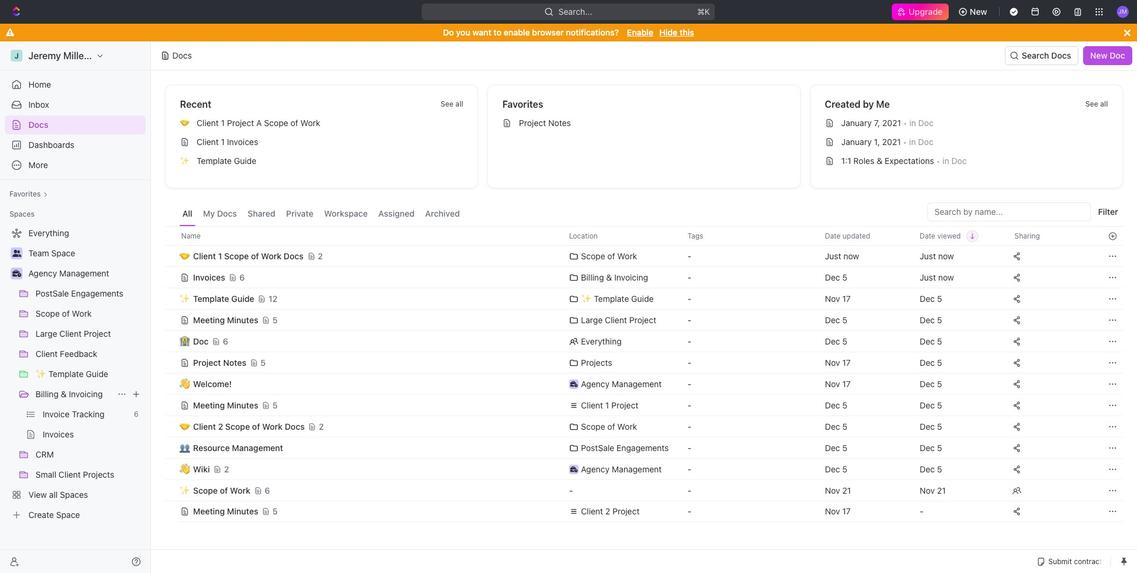 Task type: describe. For each thing, give the bounding box(es) containing it.
row containing resource management
[[165, 437, 1123, 459]]

upgrade link
[[893, 4, 949, 20]]

january for january 1, 2021
[[842, 137, 872, 147]]

client 2 project
[[581, 507, 640, 517]]

archived
[[425, 209, 460, 219]]

1:1 roles & expectations • in doc
[[842, 156, 967, 166]]

team
[[28, 248, 49, 258]]

do you want to enable browser notifications? enable hide this
[[443, 27, 694, 37]]

browser
[[532, 27, 564, 37]]

agency for nov 17
[[581, 379, 610, 389]]

1 horizontal spatial ✨
[[180, 156, 190, 165]]

january 1, 2021 • in doc
[[842, 137, 934, 147]]

create space link
[[5, 506, 143, 525]]

scope of work down 'client 1 project' in the bottom of the page
[[581, 422, 637, 432]]

client for client 1 project
[[581, 400, 603, 410]]

agency management for dec
[[581, 464, 662, 474]]

notifications?
[[566, 27, 619, 37]]

management inside button
[[232, 443, 283, 453]]

invoicing inside row
[[615, 272, 649, 282]]

all
[[182, 209, 192, 219]]

guide inside tree
[[86, 369, 108, 379]]

0 vertical spatial &
[[877, 156, 883, 166]]

row containing welcome!
[[165, 373, 1123, 395]]

new doc button
[[1084, 46, 1133, 65]]

user group image
[[12, 250, 21, 257]]

12
[[269, 294, 278, 304]]

shared
[[248, 209, 276, 219]]

✨ template guide inside tree
[[36, 369, 108, 379]]

tags
[[688, 231, 704, 240]]

all for created by me
[[1101, 100, 1109, 108]]

january 7, 2021 • in doc
[[842, 118, 934, 128]]

invoices link
[[43, 425, 143, 444]]

2021 for january 1, 2021
[[883, 137, 901, 147]]

17 for management
[[843, 379, 851, 389]]

team space
[[28, 248, 75, 258]]

create
[[28, 510, 54, 520]]

✨ inside sidebar navigation
[[36, 369, 46, 379]]

of inside tree
[[62, 309, 70, 319]]

to
[[494, 27, 502, 37]]

agency inside sidebar navigation
[[28, 268, 57, 278]]

just now for now
[[920, 251, 954, 261]]

date updated button
[[818, 227, 878, 245]]

1 vertical spatial spaces
[[60, 490, 88, 500]]

welcome!
[[193, 379, 232, 389]]

scope of work link
[[36, 305, 143, 324]]

client for client feedback
[[36, 349, 58, 359]]

assigned
[[379, 209, 415, 219]]

business time image for nov 17
[[570, 381, 578, 387]]

invoice
[[43, 409, 70, 420]]

doc inside new doc button
[[1110, 50, 1126, 60]]

view all spaces link
[[5, 486, 143, 505]]

home
[[28, 79, 51, 89]]

& inside row
[[607, 272, 612, 282]]

1 vertical spatial invoices
[[193, 272, 225, 282]]

management up client 2 project
[[612, 464, 662, 474]]

assigned button
[[376, 203, 418, 226]]

dashboards
[[28, 140, 74, 150]]

minutes for client 2 project
[[227, 507, 258, 517]]

view all spaces
[[28, 490, 88, 500]]

docs inside "button"
[[217, 209, 237, 219]]

client for client 1 invoices
[[197, 137, 219, 147]]

jeremy miller's workspace, , element
[[11, 50, 23, 62]]

billing & invoicing inside row
[[581, 272, 649, 282]]

jm button
[[1114, 2, 1133, 21]]

client 1 invoices link
[[175, 133, 473, 152]]

inbox link
[[5, 95, 146, 114]]

team space link
[[28, 244, 143, 263]]

large client project inside row
[[581, 315, 657, 325]]

shared button
[[245, 203, 279, 226]]

projects inside sidebar navigation
[[83, 470, 114, 480]]

client 1 invoices
[[197, 137, 258, 147]]

doc inside row
[[193, 336, 209, 346]]

minutes for client 1 project
[[227, 400, 258, 410]]

row containing name
[[165, 226, 1123, 246]]

do
[[443, 27, 454, 37]]

invoice tracking
[[43, 409, 105, 420]]

small client projects
[[36, 470, 114, 480]]

6 for scope of work
[[265, 486, 270, 496]]

scope down 'client 1 project' in the bottom of the page
[[581, 422, 605, 432]]

date updated
[[825, 231, 871, 240]]

row containing template guide
[[165, 287, 1123, 311]]

want
[[473, 27, 492, 37]]

more
[[28, 160, 48, 170]]

in for january 1, 2021
[[910, 137, 916, 147]]

wiki
[[193, 464, 210, 474]]

location
[[569, 231, 598, 240]]

you
[[456, 27, 470, 37]]

docs inside button
[[1052, 50, 1072, 60]]

resource management
[[193, 443, 283, 453]]

everything inside row
[[581, 336, 622, 346]]

date viewed button
[[913, 227, 979, 245]]

1 horizontal spatial projects
[[581, 358, 613, 368]]

all button
[[180, 203, 195, 226]]

viewed
[[938, 231, 961, 240]]

client 1 project
[[581, 400, 639, 410]]

home link
[[5, 75, 146, 94]]

business time image for dec 5
[[570, 467, 578, 473]]

management inside tree
[[59, 268, 109, 278]]

invoices inside client 1 invoices link
[[227, 137, 258, 147]]

filter
[[1099, 207, 1119, 217]]

⌘k
[[698, 7, 711, 17]]

invoices inside invoices link
[[43, 430, 74, 440]]

roles
[[854, 156, 875, 166]]

business time image
[[12, 270, 21, 277]]

scope right "a"
[[264, 118, 288, 128]]

favorites button
[[5, 187, 53, 201]]

• inside 1:1 roles & expectations • in doc
[[937, 156, 941, 166]]

agency for dec 5
[[581, 464, 610, 474]]

✨ template guide link
[[36, 365, 143, 384]]

invoicing inside tree
[[69, 389, 103, 399]]

created
[[825, 99, 861, 110]]

& inside billing & invoicing link
[[61, 389, 67, 399]]

billing inside row
[[581, 272, 604, 282]]

notes inside row
[[223, 358, 246, 368]]

1 vertical spatial postsale
[[581, 443, 615, 453]]

just now for 5
[[920, 272, 954, 282]]

everything link
[[5, 224, 143, 243]]

project inside tree
[[84, 329, 111, 339]]

17 for template
[[843, 294, 851, 304]]

name
[[181, 231, 201, 240]]

scope of work down location
[[581, 251, 637, 261]]

dashboards link
[[5, 136, 146, 155]]

client for client 1 project a scope of work
[[197, 118, 219, 128]]

date for date viewed
[[920, 231, 936, 240]]

1,
[[874, 137, 880, 147]]

nov for ✨ template guide
[[825, 294, 841, 304]]

2 17 from the top
[[843, 358, 851, 368]]

miller's
[[63, 50, 95, 61]]

scope down my docs "button"
[[224, 251, 249, 261]]

create space
[[28, 510, 80, 520]]

row containing client 1 scope of work docs
[[165, 244, 1123, 268]]

client 2 scope of work docs
[[193, 422, 305, 432]]

invoice tracking link
[[43, 405, 129, 424]]

billing & invoicing link
[[36, 385, 113, 404]]

scope of work down wiki at the left of the page
[[193, 486, 250, 496]]

project notes inside row
[[193, 358, 246, 368]]

meeting for client 2 project
[[193, 507, 225, 517]]

resource
[[193, 443, 230, 453]]

space for team space
[[51, 248, 75, 258]]

upgrade
[[909, 7, 943, 17]]

notes inside project notes link
[[549, 118, 571, 128]]

date viewed
[[920, 231, 961, 240]]

a
[[256, 118, 262, 128]]

my docs
[[203, 209, 237, 219]]

jeremy miller's workspace
[[28, 50, 147, 61]]

meeting for client 1 project
[[193, 400, 225, 410]]

scope of work inside tree
[[36, 309, 92, 319]]

jeremy
[[28, 50, 61, 61]]

search docs
[[1022, 50, 1072, 60]]

docs link
[[5, 116, 146, 135]]

nov 17 for template
[[825, 294, 851, 304]]



Task type: locate. For each thing, give the bounding box(es) containing it.
1 meeting minutes from the top
[[193, 315, 258, 325]]

agency up 'client 1 project' in the bottom of the page
[[581, 379, 610, 389]]

6 for invoices
[[240, 272, 245, 282]]

1 horizontal spatial billing & invoicing
[[581, 272, 649, 282]]

6 for doc
[[223, 336, 228, 346]]

6 row from the top
[[165, 330, 1123, 353]]

client for client 2 scope of work docs
[[193, 422, 216, 432]]

17 for 2
[[843, 507, 851, 517]]

welcome! button
[[180, 374, 555, 395]]

3 row from the top
[[165, 266, 1123, 289]]

0 vertical spatial business time image
[[570, 381, 578, 387]]

postsale inside sidebar navigation
[[36, 289, 69, 299]]

date left updated
[[825, 231, 841, 240]]

agency management
[[28, 268, 109, 278], [581, 379, 662, 389], [581, 464, 662, 474]]

&
[[877, 156, 883, 166], [607, 272, 612, 282], [61, 389, 67, 399]]

meeting minutes for client 1 project
[[193, 400, 258, 410]]

1 horizontal spatial new
[[1091, 50, 1108, 60]]

crm link
[[36, 446, 143, 465]]

space down everything link
[[51, 248, 75, 258]]

resource management button
[[180, 438, 555, 459]]

1 vertical spatial billing & invoicing
[[36, 389, 103, 399]]

0 vertical spatial billing & invoicing
[[581, 272, 649, 282]]

1 vertical spatial engagements
[[617, 443, 669, 453]]

0 horizontal spatial spaces
[[9, 210, 35, 219]]

nov for agency management
[[825, 379, 841, 389]]

0 horizontal spatial everything
[[28, 228, 69, 238]]

sidebar navigation
[[0, 41, 153, 574]]

1 vertical spatial meeting minutes
[[193, 400, 258, 410]]

new right "upgrade"
[[970, 7, 988, 17]]

projects up 'client 1 project' in the bottom of the page
[[581, 358, 613, 368]]

1 vertical spatial large client project
[[36, 329, 111, 339]]

2 vertical spatial meeting minutes
[[193, 507, 258, 517]]

1 horizontal spatial 21
[[938, 486, 946, 496]]

date for date updated
[[825, 231, 841, 240]]

expectations
[[885, 156, 935, 166]]

meeting minutes for client 2 project
[[193, 507, 258, 517]]

j
[[14, 51, 19, 60]]

0 vertical spatial postsale engagements
[[36, 289, 123, 299]]

1 for client 1 invoices
[[221, 137, 225, 147]]

project notes link
[[498, 114, 796, 133]]

0 vertical spatial spaces
[[9, 210, 35, 219]]

1 vertical spatial meeting
[[193, 400, 225, 410]]

filter button
[[1094, 203, 1123, 222]]

view
[[28, 490, 47, 500]]

notes
[[549, 118, 571, 128], [223, 358, 246, 368]]

1 21 from the left
[[843, 486, 851, 496]]

meeting minutes for large client project
[[193, 315, 258, 325]]

0 vertical spatial billing
[[581, 272, 604, 282]]

agency up client 2 project
[[581, 464, 610, 474]]

1 horizontal spatial notes
[[549, 118, 571, 128]]

template guide down 'client 1 scope of work docs'
[[193, 294, 254, 304]]

0 horizontal spatial favorites
[[9, 190, 41, 198]]

billing up invoice
[[36, 389, 59, 399]]

2 meeting minutes from the top
[[193, 400, 258, 410]]

0 vertical spatial meeting
[[193, 315, 225, 325]]

nov 17 for management
[[825, 379, 851, 389]]

engagements up the scope of work link at the bottom of the page
[[71, 289, 123, 299]]

scope down location
[[581, 251, 605, 261]]

large client project inside large client project link
[[36, 329, 111, 339]]

1 horizontal spatial ✨ template guide
[[581, 294, 654, 304]]

engagements down 'client 1 project' in the bottom of the page
[[617, 443, 669, 453]]

1 for client 1 project a scope of work
[[221, 118, 225, 128]]

1 horizontal spatial invoicing
[[615, 272, 649, 282]]

2 meeting from the top
[[193, 400, 225, 410]]

1 vertical spatial postsale engagements
[[581, 443, 669, 453]]

1 vertical spatial business time image
[[570, 467, 578, 473]]

0 horizontal spatial notes
[[223, 358, 246, 368]]

just for just now
[[920, 251, 936, 261]]

workspace right 'private'
[[324, 209, 368, 219]]

1 horizontal spatial engagements
[[617, 443, 669, 453]]

1 vertical spatial invoicing
[[69, 389, 103, 399]]

engagements inside row
[[617, 443, 669, 453]]

2 see from the left
[[1086, 100, 1099, 108]]

see for created by me
[[1086, 100, 1099, 108]]

4 17 from the top
[[843, 507, 851, 517]]

docs inside sidebar navigation
[[28, 120, 48, 130]]

now for dec 5
[[939, 272, 954, 282]]

1 horizontal spatial large
[[581, 315, 603, 325]]

nov
[[825, 294, 841, 304], [825, 358, 841, 368], [825, 379, 841, 389], [825, 486, 841, 496], [920, 486, 935, 496], [825, 507, 841, 517]]

postsale engagements link
[[36, 284, 143, 303]]

1 horizontal spatial spaces
[[60, 490, 88, 500]]

0 vertical spatial workspace
[[98, 50, 147, 61]]

filter button
[[1094, 203, 1123, 222]]

3 minutes from the top
[[227, 507, 258, 517]]

0 horizontal spatial 21
[[843, 486, 851, 496]]

engagements inside tree
[[71, 289, 123, 299]]

invoices down the client 1 project a scope of work
[[227, 137, 258, 147]]

projects
[[581, 358, 613, 368], [83, 470, 114, 480]]

1:1
[[842, 156, 852, 166]]

1 vertical spatial january
[[842, 137, 872, 147]]

✨ template guide inside row
[[581, 294, 654, 304]]

new button
[[954, 2, 995, 21]]

0 vertical spatial in
[[910, 118, 917, 128]]

3 meeting minutes from the top
[[193, 507, 258, 517]]

row containing doc
[[165, 330, 1123, 353]]

0 horizontal spatial see all
[[441, 100, 464, 108]]

0 vertical spatial new
[[970, 7, 988, 17]]

template guide inside row
[[193, 294, 254, 304]]

date inside date viewed button
[[920, 231, 936, 240]]

in up "january 1, 2021 • in doc"
[[910, 118, 917, 128]]

1 horizontal spatial workspace
[[324, 209, 368, 219]]

7,
[[874, 118, 881, 128]]

6 up invoices link
[[134, 410, 139, 419]]

management down 'team space' link
[[59, 268, 109, 278]]

see all button for created by me
[[1081, 97, 1113, 111]]

2 january from the top
[[842, 137, 872, 147]]

14 row from the top
[[165, 500, 1123, 524]]

client 1 project a scope of work
[[197, 118, 320, 128]]

6 inside tree
[[134, 410, 139, 419]]

2 for wiki
[[224, 464, 229, 474]]

Search by name... text field
[[935, 203, 1084, 221]]

1 2021 from the top
[[883, 118, 901, 128]]

• up 1:1 roles & expectations • in doc
[[904, 137, 907, 147]]

row containing client 2 scope of work docs
[[165, 415, 1123, 439]]

1 horizontal spatial billing
[[581, 272, 604, 282]]

billing inside tree
[[36, 389, 59, 399]]

row containing wiki
[[165, 458, 1123, 481]]

0 vertical spatial favorites
[[503, 99, 544, 110]]

0 horizontal spatial projects
[[83, 470, 114, 480]]

tracking
[[72, 409, 105, 420]]

see for recent
[[441, 100, 454, 108]]

row containing scope of work
[[165, 479, 1123, 503]]

more button
[[5, 156, 146, 175]]

agency management up 'client 1 project' in the bottom of the page
[[581, 379, 662, 389]]

spaces down favorites button
[[9, 210, 35, 219]]

postsale
[[36, 289, 69, 299], [581, 443, 615, 453]]

0 vertical spatial ✨
[[180, 156, 190, 165]]

11 row from the top
[[165, 437, 1123, 459]]

1 vertical spatial •
[[904, 137, 907, 147]]

feedback
[[60, 349, 97, 359]]

postsale down 'client 1 project' in the bottom of the page
[[581, 443, 615, 453]]

1 horizontal spatial date
[[920, 231, 936, 240]]

billing & invoicing down location
[[581, 272, 649, 282]]

2 horizontal spatial invoices
[[227, 137, 258, 147]]

2 business time image from the top
[[570, 467, 578, 473]]

meeting minutes
[[193, 315, 258, 325], [193, 400, 258, 410], [193, 507, 258, 517]]

client feedback
[[36, 349, 97, 359]]

1 vertical spatial favorites
[[9, 190, 41, 198]]

scope up resource management
[[225, 422, 250, 432]]

see all for created by me
[[1086, 100, 1109, 108]]

1 horizontal spatial nov 21
[[920, 486, 946, 496]]

1 horizontal spatial everything
[[581, 336, 622, 346]]

1 for client 1 scope of work docs
[[218, 251, 222, 261]]

row
[[165, 226, 1123, 246], [165, 244, 1123, 268], [165, 266, 1123, 289], [165, 287, 1123, 311], [165, 308, 1123, 332], [165, 330, 1123, 353], [165, 351, 1123, 375], [165, 373, 1123, 395], [165, 394, 1123, 417], [165, 415, 1123, 439], [165, 437, 1123, 459], [165, 458, 1123, 481], [165, 479, 1123, 503], [165, 500, 1123, 524]]

2
[[318, 251, 323, 261], [218, 422, 223, 432], [319, 422, 324, 432], [224, 464, 229, 474], [606, 507, 611, 517]]

2 for client 1 scope of work docs
[[318, 251, 323, 261]]

0 horizontal spatial ✨ template guide
[[36, 369, 108, 379]]

1 horizontal spatial see all button
[[1081, 97, 1113, 111]]

enable
[[627, 27, 654, 37]]

invoices down invoice
[[43, 430, 74, 440]]

0 vertical spatial invoices
[[227, 137, 258, 147]]

1
[[221, 118, 225, 128], [221, 137, 225, 147], [218, 251, 222, 261], [606, 400, 609, 410]]

billing & invoicing up invoice tracking
[[36, 389, 103, 399]]

2 horizontal spatial ✨
[[581, 294, 592, 304]]

invoices down 'client 1 scope of work docs'
[[193, 272, 225, 282]]

favorites
[[503, 99, 544, 110], [9, 190, 41, 198]]

agency management inside tree
[[28, 268, 109, 278]]

january for january 7, 2021
[[842, 118, 872, 128]]

1 horizontal spatial see all
[[1086, 100, 1109, 108]]

see all
[[441, 100, 464, 108], [1086, 100, 1109, 108]]

january down created by me at the top of the page
[[842, 118, 872, 128]]

enable
[[504, 27, 530, 37]]

large inside sidebar navigation
[[36, 329, 57, 339]]

1 vertical spatial in
[[910, 137, 916, 147]]

client for client 1 scope of work docs
[[193, 251, 216, 261]]

2 see all button from the left
[[1081, 97, 1113, 111]]

of
[[291, 118, 298, 128], [251, 251, 259, 261], [608, 251, 615, 261], [62, 309, 70, 319], [252, 422, 260, 432], [608, 422, 615, 432], [220, 486, 228, 496]]

see all for recent
[[441, 100, 464, 108]]

in up expectations
[[910, 137, 916, 147]]

1 meeting from the top
[[193, 315, 225, 325]]

search
[[1022, 50, 1050, 60]]

2 vertical spatial ✨
[[36, 369, 46, 379]]

client for client 2 project
[[581, 507, 603, 517]]

business time image
[[570, 381, 578, 387], [570, 467, 578, 473]]

tree
[[5, 224, 146, 525]]

0 vertical spatial large client project
[[581, 315, 657, 325]]

0 horizontal spatial project notes
[[193, 358, 246, 368]]

0 horizontal spatial billing & invoicing
[[36, 389, 103, 399]]

1 see all button from the left
[[436, 97, 468, 111]]

client feedback link
[[36, 345, 143, 364]]

1 17 from the top
[[843, 294, 851, 304]]

workspace right miller's
[[98, 50, 147, 61]]

small client projects link
[[36, 466, 143, 485]]

1 row from the top
[[165, 226, 1123, 246]]

just
[[825, 251, 842, 261], [920, 251, 936, 261], [920, 272, 936, 282]]

2021 right 1, at the top right of the page
[[883, 137, 901, 147]]

0 vertical spatial 2021
[[883, 118, 901, 128]]

me
[[877, 99, 890, 110]]

scope of work
[[581, 251, 637, 261], [36, 309, 92, 319], [581, 422, 637, 432], [193, 486, 250, 496]]

0 horizontal spatial workspace
[[98, 50, 147, 61]]

inbox
[[28, 100, 49, 110]]

workspace inside sidebar navigation
[[98, 50, 147, 61]]

1 horizontal spatial all
[[456, 100, 464, 108]]

postsale engagements down 'client 1 project' in the bottom of the page
[[581, 443, 669, 453]]

• right expectations
[[937, 156, 941, 166]]

13 row from the top
[[165, 479, 1123, 503]]

agency
[[28, 268, 57, 278], [581, 379, 610, 389], [581, 464, 610, 474]]

6 down resource management
[[265, 486, 270, 496]]

0 horizontal spatial new
[[970, 7, 988, 17]]

workspace inside button
[[324, 209, 368, 219]]

1 vertical spatial &
[[607, 272, 612, 282]]

0 horizontal spatial postsale engagements
[[36, 289, 123, 299]]

2 horizontal spatial all
[[1101, 100, 1109, 108]]

projects down crm link
[[83, 470, 114, 480]]

0 vertical spatial projects
[[581, 358, 613, 368]]

🤝
[[180, 119, 190, 127]]

1 vertical spatial agency
[[581, 379, 610, 389]]

created by me
[[825, 99, 890, 110]]

2021
[[883, 118, 901, 128], [883, 137, 901, 147]]

2 date from the left
[[920, 231, 936, 240]]

small
[[36, 470, 56, 480]]

just for dec 5
[[920, 272, 936, 282]]

row containing invoices
[[165, 266, 1123, 289]]

new
[[970, 7, 988, 17], [1091, 50, 1108, 60]]

2 vertical spatial minutes
[[227, 507, 258, 517]]

1 vertical spatial ✨
[[581, 294, 592, 304]]

tree inside sidebar navigation
[[5, 224, 146, 525]]

agency down the "team"
[[28, 268, 57, 278]]

2 row from the top
[[165, 244, 1123, 268]]

✨
[[180, 156, 190, 165], [581, 294, 592, 304], [36, 369, 46, 379]]

1 horizontal spatial &
[[607, 272, 612, 282]]

see all button
[[436, 97, 468, 111], [1081, 97, 1113, 111]]

1 horizontal spatial favorites
[[503, 99, 544, 110]]

12 row from the top
[[165, 458, 1123, 481]]

0 vertical spatial postsale
[[36, 289, 69, 299]]

project notes
[[519, 118, 571, 128], [193, 358, 246, 368]]

1 vertical spatial notes
[[223, 358, 246, 368]]

agency management down 'team space' link
[[28, 268, 109, 278]]

tree containing everything
[[5, 224, 146, 525]]

1 minutes from the top
[[227, 315, 258, 325]]

template guide
[[197, 156, 257, 166], [193, 294, 254, 304]]

3 17 from the top
[[843, 379, 851, 389]]

4 row from the top
[[165, 287, 1123, 311]]

0 horizontal spatial postsale
[[36, 289, 69, 299]]

0 vertical spatial invoicing
[[615, 272, 649, 282]]

1 vertical spatial minutes
[[227, 400, 258, 410]]

1 nov 17 from the top
[[825, 294, 851, 304]]

tab list
[[180, 203, 463, 226]]

nov for client 2 project
[[825, 507, 841, 517]]

in right expectations
[[943, 156, 950, 166]]

• for january 1, 2021
[[904, 137, 907, 147]]

1 vertical spatial workspace
[[324, 209, 368, 219]]

• for january 7, 2021
[[904, 118, 907, 128]]

9 row from the top
[[165, 394, 1123, 417]]

nov for projects
[[825, 358, 841, 368]]

2 minutes from the top
[[227, 400, 258, 410]]

updated
[[843, 231, 871, 240]]

scope down wiki at the left of the page
[[193, 486, 218, 496]]

date left viewed
[[920, 231, 936, 240]]

0 vertical spatial notes
[[549, 118, 571, 128]]

template inside tree
[[48, 369, 84, 379]]

see all button for recent
[[436, 97, 468, 111]]

0 vertical spatial ✨ template guide
[[581, 294, 654, 304]]

everything inside tree
[[28, 228, 69, 238]]

nov 17 for 2
[[825, 507, 851, 517]]

new doc
[[1091, 50, 1126, 60]]

tab list containing all
[[180, 203, 463, 226]]

work
[[301, 118, 320, 128], [261, 251, 282, 261], [618, 251, 637, 261], [72, 309, 92, 319], [262, 422, 283, 432], [618, 422, 637, 432], [230, 486, 250, 496]]

2 see all from the left
[[1086, 100, 1109, 108]]

1 vertical spatial everything
[[581, 336, 622, 346]]

1 see all from the left
[[441, 100, 464, 108]]

billing down location
[[581, 272, 604, 282]]

8 row from the top
[[165, 373, 1123, 395]]

10 row from the top
[[165, 415, 1123, 439]]

meeting for large client project
[[193, 315, 225, 325]]

billing & invoicing
[[581, 272, 649, 282], [36, 389, 103, 399]]

doc
[[1110, 50, 1126, 60], [919, 118, 934, 128], [919, 137, 934, 147], [952, 156, 967, 166], [193, 336, 209, 346]]

1 vertical spatial ✨ template guide
[[36, 369, 108, 379]]

2 vertical spatial in
[[943, 156, 950, 166]]

new for new doc
[[1091, 50, 1108, 60]]

3 meeting from the top
[[193, 507, 225, 517]]

1 january from the top
[[842, 118, 872, 128]]

2 2021 from the top
[[883, 137, 901, 147]]

21
[[843, 486, 851, 496], [938, 486, 946, 496]]

1 date from the left
[[825, 231, 841, 240]]

all for recent
[[456, 100, 464, 108]]

management up 'client 1 project' in the bottom of the page
[[612, 379, 662, 389]]

• up "january 1, 2021 • in doc"
[[904, 118, 907, 128]]

1 see from the left
[[441, 100, 454, 108]]

agency management up client 2 project
[[581, 464, 662, 474]]

0 vertical spatial engagements
[[71, 289, 123, 299]]

table
[[165, 226, 1123, 524]]

search...
[[559, 7, 593, 17]]

space down view all spaces link
[[56, 510, 80, 520]]

billing
[[581, 272, 604, 282], [36, 389, 59, 399]]

1 vertical spatial space
[[56, 510, 80, 520]]

sharing
[[1015, 231, 1041, 240]]

new for new
[[970, 7, 988, 17]]

scope up client feedback
[[36, 309, 60, 319]]

work inside sidebar navigation
[[72, 309, 92, 319]]

postsale engagements down agency management link
[[36, 289, 123, 299]]

billing & invoicing inside tree
[[36, 389, 103, 399]]

3 nov 17 from the top
[[825, 379, 851, 389]]

january up the roles
[[842, 137, 872, 147]]

• inside "january 1, 2021 • in doc"
[[904, 137, 907, 147]]

1 for client 1 project
[[606, 400, 609, 410]]

-
[[688, 251, 692, 261], [688, 272, 692, 282], [688, 294, 692, 304], [688, 315, 692, 325], [688, 336, 692, 346], [688, 358, 692, 368], [688, 379, 692, 389], [688, 400, 692, 410], [688, 422, 692, 432], [688, 443, 692, 453], [688, 464, 692, 474], [569, 486, 573, 496], [688, 486, 692, 496], [688, 507, 692, 517], [920, 507, 924, 517]]

postsale engagements inside sidebar navigation
[[36, 289, 123, 299]]

2 21 from the left
[[938, 486, 946, 496]]

favorites inside button
[[9, 190, 41, 198]]

client 1 scope of work docs
[[193, 251, 304, 261]]

0 horizontal spatial invoicing
[[69, 389, 103, 399]]

my
[[203, 209, 215, 219]]

management down client 2 scope of work docs
[[232, 443, 283, 453]]

1 horizontal spatial postsale
[[581, 443, 615, 453]]

workspace button
[[321, 203, 371, 226]]

now for just now
[[939, 251, 954, 261]]

1 vertical spatial project notes
[[193, 358, 246, 368]]

scope of work down postsale engagements link
[[36, 309, 92, 319]]

4 nov 17 from the top
[[825, 507, 851, 517]]

1 vertical spatial large
[[36, 329, 57, 339]]

agency management for nov
[[581, 379, 662, 389]]

2 for client 2 scope of work docs
[[319, 422, 324, 432]]

1 business time image from the top
[[570, 381, 578, 387]]

0 vertical spatial everything
[[28, 228, 69, 238]]

project notes inside project notes link
[[519, 118, 571, 128]]

0 vertical spatial meeting minutes
[[193, 315, 258, 325]]

table containing client 1 scope of work docs
[[165, 226, 1123, 524]]

space for create space
[[56, 510, 80, 520]]

1 horizontal spatial project notes
[[519, 118, 571, 128]]

hide
[[660, 27, 678, 37]]

2 vertical spatial agency
[[581, 464, 610, 474]]

row containing project notes
[[165, 351, 1123, 375]]

✨ template guide
[[581, 294, 654, 304], [36, 369, 108, 379]]

1 nov 21 from the left
[[825, 486, 851, 496]]

0 vertical spatial january
[[842, 118, 872, 128]]

dec
[[825, 272, 841, 282], [920, 294, 935, 304], [825, 315, 841, 325], [920, 315, 935, 325], [825, 336, 841, 346], [920, 336, 935, 346], [920, 358, 935, 368], [920, 379, 935, 389], [825, 400, 841, 410], [920, 400, 935, 410], [825, 422, 841, 432], [920, 422, 935, 432], [825, 443, 841, 453], [920, 443, 935, 453], [825, 464, 841, 474], [920, 464, 935, 474]]

postsale down agency management link
[[36, 289, 69, 299]]

scope inside tree
[[36, 309, 60, 319]]

spaces
[[9, 210, 35, 219], [60, 490, 88, 500]]

1 horizontal spatial postsale engagements
[[581, 443, 669, 453]]

spaces down small client projects at the bottom
[[60, 490, 88, 500]]

2 vertical spatial &
[[61, 389, 67, 399]]

2 nov 17 from the top
[[825, 358, 851, 368]]

new right "search docs"
[[1091, 50, 1108, 60]]

0 vertical spatial template guide
[[197, 156, 257, 166]]

in for january 7, 2021
[[910, 118, 917, 128]]

template guide down 'client 1 invoices' on the top
[[197, 156, 257, 166]]

•
[[904, 118, 907, 128], [904, 137, 907, 147], [937, 156, 941, 166]]

7 row from the top
[[165, 351, 1123, 375]]

nov 21
[[825, 486, 851, 496], [920, 486, 946, 496]]

2 vertical spatial •
[[937, 156, 941, 166]]

date inside date updated button
[[825, 231, 841, 240]]

2021 right '7,' in the right of the page
[[883, 118, 901, 128]]

minutes for large client project
[[227, 315, 258, 325]]

1 vertical spatial billing
[[36, 389, 59, 399]]

all inside view all spaces link
[[49, 490, 58, 500]]

2021 for january 7, 2021
[[883, 118, 901, 128]]

0 vertical spatial agency management
[[28, 268, 109, 278]]

5 row from the top
[[165, 308, 1123, 332]]

1 horizontal spatial see
[[1086, 100, 1099, 108]]

2 nov 21 from the left
[[920, 486, 946, 496]]

6 down 'client 1 scope of work docs'
[[240, 272, 245, 282]]

6 up the welcome!
[[223, 336, 228, 346]]

• inside january 7, 2021 • in doc
[[904, 118, 907, 128]]



Task type: vqa. For each thing, say whether or not it's contained in the screenshot.


